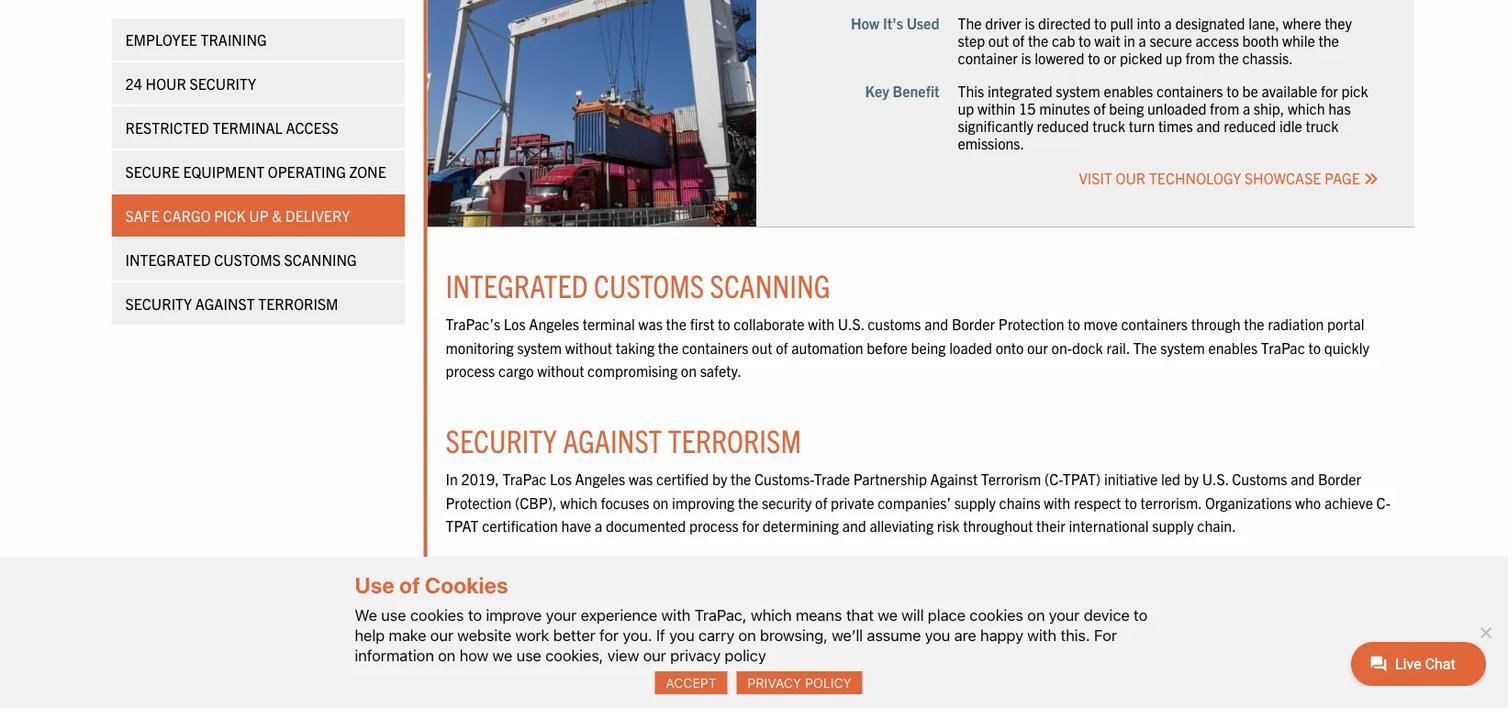 Task type: vqa. For each thing, say whether or not it's contained in the screenshot.
Report.
no



Task type: describe. For each thing, give the bounding box(es) containing it.
of inside in 2019, trapac los angeles was certified by the customs-trade partnership against terrorism (c-tpat) initiative led by u.s. customs and border protection (cbp), which focuses on improving the security of private companies' supply chains with respect to terrorism. organizations who achieve c- tpat certification have a documented process for determining and alleviating risk throughout their international supply chain.
[[815, 493, 828, 512]]

in
[[446, 470, 458, 488]]

in 2019, trapac los angeles was certified by the customs-trade partnership against terrorism (c-tpat) initiative led by u.s. customs and border protection (cbp), which focuses on improving the security of private companies' supply chains with respect to terrorism. organizations who achieve c- tpat certification have a documented process for determining and alleviating risk throughout their international supply chain.
[[446, 470, 1391, 535]]

help
[[355, 626, 385, 645]]

process inside trapac's los angeles terminal was the first to collaborate with u.s. customs and border protection to move containers through the radiation portal monitoring system without taking the containers out of automation before being loaded onto our on-dock rail. the system enables trapac to quickly process cargo without compromising on safety.
[[446, 362, 495, 380]]

system inside this integrated system enables containers to be available for pick up within 15 minutes of being unloaded from a ship, which has significantly reduced truck turn times and reduced idle truck emissions.
[[1056, 81, 1101, 99]]

initiative
[[1104, 470, 1158, 488]]

security
[[762, 493, 812, 512]]

where
[[1283, 13, 1322, 32]]

angeles inside trapac's los angeles terminal was the first to collaborate with u.s. customs and border protection to move containers through the radiation portal monitoring system without taking the containers out of automation before being loaded onto our on-dock rail. the system enables trapac to quickly process cargo without compromising on safety.
[[529, 315, 579, 333]]

to inside in 2019, trapac los angeles was certified by the customs-trade partnership against terrorism (c-tpat) initiative led by u.s. customs and border protection (cbp), which focuses on improving the security of private companies' supply chains with respect to terrorism. organizations who achieve c- tpat certification have a documented process for determining and alleviating risk throughout their international supply chain.
[[1125, 493, 1137, 512]]

view
[[608, 647, 639, 665]]

the left the booth
[[1219, 49, 1239, 67]]

1 horizontal spatial our
[[643, 647, 666, 665]]

1 vertical spatial is
[[1021, 49, 1031, 67]]

used
[[907, 13, 940, 32]]

2 horizontal spatial system
[[1161, 338, 1205, 357]]

within
[[978, 99, 1016, 117]]

and up who
[[1291, 470, 1315, 488]]

trapac inside trapac's los angeles terminal was the first to collaborate with u.s. customs and border protection to move containers through the radiation portal monitoring system without taking the containers out of automation before being loaded onto our on-dock rail. the system enables trapac to quickly process cargo without compromising on safety.
[[1261, 338, 1305, 357]]

tpat)
[[1063, 470, 1101, 488]]

0 horizontal spatial scanning
[[284, 251, 357, 269]]

which inside in 2019, trapac los angeles was certified by the customs-trade partnership against terrorism (c-tpat) initiative led by u.s. customs and border protection (cbp), which focuses on improving the security of private companies' supply chains with respect to terrorism. organizations who achieve c- tpat certification have a documented process for determining and alleviating risk throughout their international supply chain.
[[560, 493, 598, 512]]

lane,
[[1249, 13, 1280, 32]]

chain.
[[1197, 517, 1236, 535]]

up inside the driver is directed to pull into a designated lane, where they step out of the cab to wait in a secure access booth while the container is lowered to or picked up from the chassis.
[[1166, 49, 1182, 67]]

accept link
[[655, 672, 728, 695]]

enables inside this integrated system enables containers to be available for pick up within 15 minutes of being unloaded from a ship, which has significantly reduced truck turn times and reduced idle truck emissions.
[[1104, 81, 1153, 99]]

move
[[1084, 315, 1118, 333]]

visit our technology showcase page
[[1079, 169, 1364, 187]]

pick
[[1342, 81, 1369, 99]]

1 horizontal spatial against
[[563, 420, 662, 460]]

partnership
[[854, 470, 927, 488]]

visit our technology showcase page link
[[1079, 169, 1378, 187]]

employee training link
[[112, 18, 405, 61]]

monitoring
[[446, 338, 514, 357]]

available
[[1262, 81, 1318, 99]]

we
[[355, 606, 377, 624]]

you.
[[623, 626, 652, 645]]

trapac,
[[695, 606, 747, 624]]

&
[[272, 207, 282, 225]]

of inside use of cookies we use cookies to improve your experience with trapac, which means that we will place cookies on your device to help make our website work better for you. if you carry on browsing, we'll assume you are happy with this. for information on how we use cookies, view our privacy policy
[[399, 572, 420, 598]]

1 you from the left
[[669, 626, 695, 645]]

restricted terminal access link
[[112, 106, 405, 149]]

to right first
[[718, 315, 730, 333]]

the right while at the right of the page
[[1319, 31, 1339, 49]]

use
[[355, 572, 395, 598]]

cargo
[[163, 207, 211, 225]]

solid image
[[1364, 172, 1378, 186]]

private
[[831, 493, 874, 512]]

browsing,
[[760, 626, 828, 645]]

visit
[[1079, 169, 1113, 187]]

a right into
[[1164, 13, 1172, 32]]

they
[[1325, 13, 1352, 32]]

minutes
[[1039, 99, 1090, 117]]

and down private
[[842, 517, 866, 535]]

protection inside trapac's los angeles terminal was the first to collaborate with u.s. customs and border protection to move containers through the radiation portal monitoring system without taking the containers out of automation before being loaded onto our on-dock rail. the system enables trapac to quickly process cargo without compromising on safety.
[[999, 315, 1064, 333]]

turn
[[1129, 116, 1155, 135]]

which inside this integrated system enables containers to be available for pick up within 15 minutes of being unloaded from a ship, which has significantly reduced truck turn times and reduced idle truck emissions.
[[1288, 99, 1325, 117]]

access
[[1196, 31, 1239, 49]]

trapac inside in 2019, trapac los angeles was certified by the customs-trade partnership against terrorism (c-tpat) initiative led by u.s. customs and border protection (cbp), which focuses on improving the security of private companies' supply chains with respect to terrorism. organizations who achieve c- tpat certification have a documented process for determining and alleviating risk throughout their international supply chain.
[[503, 470, 547, 488]]

of inside trapac's los angeles terminal was the first to collaborate with u.s. customs and border protection to move containers through the radiation portal monitoring system without taking the containers out of automation before being loaded onto our on-dock rail. the system enables trapac to quickly process cargo without compromising on safety.
[[776, 338, 788, 357]]

carry
[[699, 626, 735, 645]]

a right in
[[1139, 31, 1147, 49]]

2 truck from the left
[[1306, 116, 1339, 135]]

was inside trapac's los angeles terminal was the first to collaborate with u.s. customs and border protection to move containers through the radiation portal monitoring system without taking the containers out of automation before being loaded onto our on-dock rail. the system enables trapac to quickly process cargo without compromising on safety.
[[638, 315, 663, 333]]

restricted
[[125, 118, 209, 137]]

enables inside trapac's los angeles terminal was the first to collaborate with u.s. customs and border protection to move containers through the radiation portal monitoring system without taking the containers out of automation before being loaded onto our on-dock rail. the system enables trapac to quickly process cargo without compromising on safety.
[[1209, 338, 1258, 357]]

border inside trapac's los angeles terminal was the first to collaborate with u.s. customs and border protection to move containers through the radiation portal monitoring system without taking the containers out of automation before being loaded onto our on-dock rail. the system enables trapac to quickly process cargo without compromising on safety.
[[952, 315, 995, 333]]

zone
[[349, 162, 386, 181]]

automation
[[791, 338, 864, 357]]

be
[[1243, 81, 1258, 99]]

a inside this integrated system enables containers to be available for pick up within 15 minutes of being unloaded from a ship, which has significantly reduced truck turn times and reduced idle truck emissions.
[[1243, 99, 1251, 117]]

has
[[1329, 99, 1351, 117]]

up
[[249, 207, 269, 225]]

the driver is directed to pull into a designated lane, where they step out of the cab to wait in a secure access booth while the container is lowered to or picked up from the chassis.
[[958, 13, 1352, 67]]

hour
[[146, 74, 186, 93]]

assume
[[867, 626, 921, 645]]

0 horizontal spatial our
[[430, 626, 454, 645]]

to up website
[[468, 606, 482, 624]]

and inside this integrated system enables containers to be available for pick up within 15 minutes of being unloaded from a ship, which has significantly reduced truck turn times and reduced idle truck emissions.
[[1197, 116, 1221, 135]]

this integrated system enables containers to be available for pick up within 15 minutes of being unloaded from a ship, which has significantly reduced truck turn times and reduced idle truck emissions.
[[958, 81, 1369, 152]]

los inside trapac's los angeles terminal was the first to collaborate with u.s. customs and border protection to move containers through the radiation portal monitoring system without taking the containers out of automation before being loaded onto our on-dock rail. the system enables trapac to quickly process cargo without compromising on safety.
[[504, 315, 526, 333]]

1 horizontal spatial integrated customs scanning
[[446, 265, 831, 304]]

0 vertical spatial terrorism
[[258, 295, 338, 313]]

training
[[201, 30, 267, 49]]

0 horizontal spatial integrated customs scanning
[[125, 251, 357, 269]]

2 you from the left
[[925, 626, 950, 645]]

the left cab in the top right of the page
[[1028, 31, 1049, 49]]

1 truck from the left
[[1093, 116, 1126, 135]]

2019,
[[461, 470, 499, 488]]

have
[[561, 517, 592, 535]]

terrorism.
[[1141, 493, 1202, 512]]

compromising
[[588, 362, 678, 380]]

secure equipment operating zone link
[[112, 151, 405, 193]]

portal
[[1328, 315, 1365, 333]]

secure
[[1150, 31, 1192, 49]]

1 by from the left
[[712, 470, 727, 488]]

the left security
[[738, 493, 759, 512]]

0 vertical spatial is
[[1025, 13, 1035, 32]]

employee training
[[125, 30, 267, 49]]

chains
[[999, 493, 1041, 512]]

integrated
[[988, 81, 1053, 99]]

cargo
[[498, 362, 534, 380]]

step
[[958, 31, 985, 49]]

security against terrorism link
[[112, 283, 405, 325]]

the left customs-
[[731, 470, 751, 488]]

0 vertical spatial use
[[381, 606, 406, 624]]

to inside this integrated system enables containers to be available for pick up within 15 minutes of being unloaded from a ship, which has significantly reduced truck turn times and reduced idle truck emissions.
[[1227, 81, 1239, 99]]

secure equipment operating zone
[[125, 162, 386, 181]]

privacy policy link
[[737, 672, 863, 695]]

happy
[[981, 626, 1024, 645]]

2 vertical spatial security
[[446, 420, 557, 460]]

24 hour security
[[125, 74, 256, 93]]

benefit
[[893, 81, 940, 99]]

certification
[[482, 517, 558, 535]]

collaborate
[[734, 315, 805, 333]]

wait
[[1095, 31, 1121, 49]]

information
[[355, 647, 434, 665]]

1 horizontal spatial terrorism
[[668, 420, 802, 460]]

from inside the driver is directed to pull into a designated lane, where they step out of the cab to wait in a secure access booth while the container is lowered to or picked up from the chassis.
[[1186, 49, 1215, 67]]

1 vertical spatial we
[[493, 647, 513, 665]]

we'll
[[832, 626, 863, 645]]

1 reduced from the left
[[1037, 116, 1089, 135]]

access
[[286, 118, 339, 137]]

2 cookies from the left
[[970, 606, 1024, 624]]

1 horizontal spatial customs
[[594, 265, 704, 304]]

of inside this integrated system enables containers to be available for pick up within 15 minutes of being unloaded from a ship, which has significantly reduced truck turn times and reduced idle truck emissions.
[[1094, 99, 1106, 117]]

who
[[1295, 493, 1321, 512]]

how it's used
[[851, 13, 940, 32]]

0 vertical spatial supply
[[954, 493, 996, 512]]

the inside the driver is directed to pull into a designated lane, where they step out of the cab to wait in a secure access booth while the container is lowered to or picked up from the chassis.
[[958, 13, 982, 32]]

and inside trapac's los angeles terminal was the first to collaborate with u.s. customs and border protection to move containers through the radiation portal monitoring system without taking the containers out of automation before being loaded onto our on-dock rail. the system enables trapac to quickly process cargo without compromising on safety.
[[925, 315, 949, 333]]

0 horizontal spatial integrated
[[125, 251, 211, 269]]

improve
[[486, 606, 542, 624]]

showcase
[[1245, 169, 1321, 187]]

first
[[690, 315, 715, 333]]

how
[[460, 647, 489, 665]]

1 vertical spatial without
[[537, 362, 584, 380]]

on left how
[[438, 647, 456, 665]]

chassis.
[[1243, 49, 1293, 67]]

process inside in 2019, trapac los angeles was certified by the customs-trade partnership against terrorism (c-tpat) initiative led by u.s. customs and border protection (cbp), which focuses on improving the security of private companies' supply chains with respect to terrorism. organizations who achieve c- tpat certification have a documented process for determining and alleviating risk throughout their international supply chain.
[[689, 517, 739, 535]]



Task type: locate. For each thing, give the bounding box(es) containing it.
to down radiation
[[1309, 338, 1321, 357]]

containers up rail.
[[1121, 315, 1188, 333]]

for down experience
[[600, 626, 619, 645]]

which up browsing,
[[751, 606, 792, 624]]

1 horizontal spatial process
[[689, 517, 739, 535]]

our down if on the bottom left of page
[[643, 647, 666, 665]]

1 vertical spatial security against terrorism
[[446, 420, 802, 460]]

key benefit
[[865, 81, 940, 99]]

onto
[[996, 338, 1024, 357]]

your
[[546, 606, 577, 624], [1049, 606, 1080, 624]]

out inside the driver is directed to pull into a designated lane, where they step out of the cab to wait in a secure access booth while the container is lowered to or picked up from the chassis.
[[989, 31, 1009, 49]]

2 horizontal spatial customs
[[1232, 470, 1288, 488]]

for inside this integrated system enables containers to be available for pick up within 15 minutes of being unloaded from a ship, which has significantly reduced truck turn times and reduced idle truck emissions.
[[1321, 81, 1338, 99]]

determining
[[763, 517, 839, 535]]

0 horizontal spatial enables
[[1104, 81, 1153, 99]]

1 vertical spatial out
[[752, 338, 773, 357]]

1 cookies from the left
[[410, 606, 464, 624]]

customs-
[[755, 470, 814, 488]]

1 horizontal spatial truck
[[1306, 116, 1339, 135]]

being inside trapac's los angeles terminal was the first to collaborate with u.s. customs and border protection to move containers through the radiation portal monitoring system without taking the containers out of automation before being loaded onto our on-dock rail. the system enables trapac to quickly process cargo without compromising on safety.
[[911, 338, 946, 357]]

0 vertical spatial up
[[1166, 49, 1182, 67]]

up inside this integrated system enables containers to be available for pick up within 15 minutes of being unloaded from a ship, which has significantly reduced truck turn times and reduced idle truck emissions.
[[958, 99, 974, 117]]

alleviating
[[870, 517, 934, 535]]

your up "this."
[[1049, 606, 1080, 624]]

organizations
[[1205, 493, 1292, 512]]

security against terrorism down integrated customs scanning link
[[125, 295, 338, 313]]

from left 'be'
[[1210, 99, 1240, 117]]

los
[[504, 315, 526, 333], [550, 470, 572, 488]]

0 vertical spatial security against terrorism
[[125, 295, 338, 313]]

means
[[796, 606, 842, 624]]

0 horizontal spatial up
[[958, 99, 974, 117]]

1 horizontal spatial being
[[1109, 99, 1144, 117]]

trapac
[[1261, 338, 1305, 357], [503, 470, 547, 488]]

use up make
[[381, 606, 406, 624]]

certified
[[656, 470, 709, 488]]

0 horizontal spatial by
[[712, 470, 727, 488]]

security up restricted terminal access
[[190, 74, 256, 93]]

truck left the 'turn'
[[1093, 116, 1126, 135]]

integrated customs scanning down safe cargo pick up & delivery
[[125, 251, 357, 269]]

the right rail.
[[1133, 338, 1157, 357]]

1 horizontal spatial your
[[1049, 606, 1080, 624]]

1 vertical spatial terrorism
[[668, 420, 802, 460]]

international
[[1069, 517, 1149, 535]]

was inside in 2019, trapac los angeles was certified by the customs-trade partnership against terrorism (c-tpat) initiative led by u.s. customs and border protection (cbp), which focuses on improving the security of private companies' supply chains with respect to terrorism. organizations who achieve c- tpat certification have a documented process for determining and alleviating risk throughout their international supply chain.
[[629, 470, 653, 488]]

pick
[[214, 207, 246, 225]]

our right make
[[430, 626, 454, 645]]

0 horizontal spatial customs
[[214, 251, 281, 269]]

0 horizontal spatial terrorism
[[258, 295, 338, 313]]

being
[[1109, 99, 1144, 117], [911, 338, 946, 357]]

1 horizontal spatial security against terrorism
[[446, 420, 802, 460]]

was up 'focuses'
[[629, 470, 653, 488]]

companies'
[[878, 493, 951, 512]]

1 vertical spatial for
[[742, 517, 759, 535]]

improving
[[672, 493, 735, 512]]

with inside in 2019, trapac los angeles was certified by the customs-trade partnership against terrorism (c-tpat) initiative led by u.s. customs and border protection (cbp), which focuses on improving the security of private companies' supply chains with respect to terrorism. organizations who achieve c- tpat certification have a documented process for determining and alleviating risk throughout their international supply chain.
[[1044, 493, 1071, 512]]

1 vertical spatial which
[[560, 493, 598, 512]]

supply down terrorism.
[[1152, 517, 1194, 535]]

cab
[[1052, 31, 1075, 49]]

to
[[1094, 13, 1107, 32], [1079, 31, 1091, 49], [1088, 49, 1101, 67], [1227, 81, 1239, 99], [718, 315, 730, 333], [1068, 315, 1080, 333], [1309, 338, 1321, 357], [1125, 493, 1137, 512], [468, 606, 482, 624], [1134, 606, 1148, 624]]

accept
[[666, 675, 717, 691]]

our inside trapac's los angeles terminal was the first to collaborate with u.s. customs and border protection to move containers through the radiation portal monitoring system without taking the containers out of automation before being loaded onto our on-dock rail. the system enables trapac to quickly process cargo without compromising on safety.
[[1027, 338, 1048, 357]]

u.s. inside trapac's los angeles terminal was the first to collaborate with u.s. customs and border protection to move containers through the radiation portal monitoring system without taking the containers out of automation before being loaded onto our on-dock rail. the system enables trapac to quickly process cargo without compromising on safety.
[[838, 315, 864, 333]]

system up cargo at left
[[517, 338, 562, 357]]

is up integrated
[[1021, 49, 1031, 67]]

to left pull
[[1094, 13, 1107, 32]]

0 vertical spatial we
[[878, 606, 898, 624]]

0 horizontal spatial which
[[560, 493, 598, 512]]

0 vertical spatial process
[[446, 362, 495, 380]]

enables down picked in the right of the page
[[1104, 81, 1153, 99]]

safe
[[125, 207, 160, 225]]

angeles up 'focuses'
[[575, 470, 625, 488]]

make
[[389, 626, 426, 645]]

through
[[1191, 315, 1241, 333]]

(c-
[[1045, 470, 1063, 488]]

for inside in 2019, trapac los angeles was certified by the customs-trade partnership against terrorism (c-tpat) initiative led by u.s. customs and border protection (cbp), which focuses on improving the security of private companies' supply chains with respect to terrorism. organizations who achieve c- tpat certification have a documented process for determining and alleviating risk throughout their international supply chain.
[[742, 517, 759, 535]]

out down collaborate
[[752, 338, 773, 357]]

you down place
[[925, 626, 950, 645]]

pull
[[1110, 13, 1134, 32]]

0 horizontal spatial use
[[381, 606, 406, 624]]

security down "safe"
[[125, 295, 192, 313]]

0 horizontal spatial truck
[[1093, 116, 1126, 135]]

emissions.
[[958, 134, 1025, 152]]

experience
[[581, 606, 658, 624]]

this.
[[1061, 626, 1090, 645]]

employee
[[125, 30, 197, 49]]

scanning up collaborate
[[710, 265, 831, 304]]

on left device
[[1028, 606, 1045, 624]]

trapac's los angeles terminal was the first to collaborate with u.s. customs and border protection to move containers through the radiation portal monitoring system without taking the containers out of automation before being loaded onto our on-dock rail. the system enables trapac to quickly process cargo without compromising on safety.
[[446, 315, 1370, 380]]

of right minutes
[[1094, 99, 1106, 117]]

achieve
[[1325, 493, 1373, 512]]

supply
[[954, 493, 996, 512], [1152, 517, 1194, 535]]

loaded
[[949, 338, 992, 357]]

1 your from the left
[[546, 606, 577, 624]]

out
[[989, 31, 1009, 49], [752, 338, 773, 357]]

a
[[1164, 13, 1172, 32], [1139, 31, 1147, 49], [1243, 99, 1251, 117], [595, 517, 603, 535]]

0 horizontal spatial reduced
[[1037, 116, 1089, 135]]

a inside in 2019, trapac los angeles was certified by the customs-trade partnership against terrorism (c-tpat) initiative led by u.s. customs and border protection (cbp), which focuses on improving the security of private companies' supply chains with respect to terrorism. organizations who achieve c- tpat certification have a documented process for determining and alleviating risk throughout their international supply chain.
[[595, 517, 603, 535]]

terrorism inside in 2019, trapac los angeles was certified by the customs-trade partnership against terrorism (c-tpat) initiative led by u.s. customs and border protection (cbp), which focuses on improving the security of private companies' supply chains with respect to terrorism. organizations who achieve c- tpat certification have a documented process for determining and alleviating risk throughout their international supply chain.
[[981, 470, 1041, 488]]

to down initiative
[[1125, 493, 1137, 512]]

border up the achieve at bottom right
[[1318, 470, 1362, 488]]

0 vertical spatial security
[[190, 74, 256, 93]]

2 vertical spatial for
[[600, 626, 619, 645]]

supply up throughout at the bottom right of the page
[[954, 493, 996, 512]]

los up (cbp),
[[550, 470, 572, 488]]

0 horizontal spatial out
[[752, 338, 773, 357]]

1 horizontal spatial which
[[751, 606, 792, 624]]

to left 'be'
[[1227, 81, 1239, 99]]

2 horizontal spatial which
[[1288, 99, 1325, 117]]

1 vertical spatial security
[[125, 295, 192, 313]]

security against terrorism up 'focuses'
[[446, 420, 802, 460]]

cookies,
[[545, 647, 604, 665]]

1 horizontal spatial border
[[1318, 470, 1362, 488]]

for left pick
[[1321, 81, 1338, 99]]

0 horizontal spatial for
[[600, 626, 619, 645]]

2 vertical spatial against
[[931, 470, 978, 488]]

ship,
[[1254, 99, 1285, 117]]

los right trapac's
[[504, 315, 526, 333]]

on inside trapac's los angeles terminal was the first to collaborate with u.s. customs and border protection to move containers through the radiation portal monitoring system without taking the containers out of automation before being loaded onto our on-dock rail. the system enables trapac to quickly process cargo without compromising on safety.
[[681, 362, 697, 380]]

for
[[1094, 626, 1117, 645]]

on inside in 2019, trapac los angeles was certified by the customs-trade partnership against terrorism (c-tpat) initiative led by u.s. customs and border protection (cbp), which focuses on improving the security of private companies' supply chains with respect to terrorism. organizations who achieve c- tpat certification have a documented process for determining and alleviating risk throughout their international supply chain.
[[653, 493, 669, 512]]

the left driver
[[958, 13, 982, 32]]

will
[[902, 606, 924, 624]]

u.s. inside in 2019, trapac los angeles was certified by the customs-trade partnership against terrorism (c-tpat) initiative led by u.s. customs and border protection (cbp), which focuses on improving the security of private companies' supply chains with respect to terrorism. organizations who achieve c- tpat certification have a documented process for determining and alleviating risk throughout their international supply chain.
[[1203, 470, 1229, 488]]

our left 'on-'
[[1027, 338, 1048, 357]]

integrated customs scanning
[[125, 251, 357, 269], [446, 265, 831, 304]]

1 vertical spatial containers
[[1121, 315, 1188, 333]]

place
[[928, 606, 966, 624]]

the right through
[[1244, 315, 1265, 333]]

container
[[958, 49, 1018, 67]]

no image
[[1476, 624, 1495, 642]]

use of cookies we use cookies to improve your experience with trapac, which means that we will place cookies on your device to help make our website work better for you. if you carry on browsing, we'll assume you are happy with this. for information on how we use cookies, view our privacy policy
[[355, 572, 1148, 665]]

being right before
[[911, 338, 946, 357]]

0 horizontal spatial cookies
[[410, 606, 464, 624]]

customs up terminal
[[594, 265, 704, 304]]

out right step
[[989, 31, 1009, 49]]

0 vertical spatial from
[[1186, 49, 1215, 67]]

0 horizontal spatial supply
[[954, 493, 996, 512]]

protection up onto on the right of the page
[[999, 315, 1064, 333]]

0 horizontal spatial border
[[952, 315, 995, 333]]

times
[[1158, 116, 1193, 135]]

tpat
[[446, 517, 479, 535]]

against inside in 2019, trapac los angeles was certified by the customs-trade partnership against terrorism (c-tpat) initiative led by u.s. customs and border protection (cbp), which focuses on improving the security of private companies' supply chains with respect to terrorism. organizations who achieve c- tpat certification have a documented process for determining and alleviating risk throughout their international supply chain.
[[931, 470, 978, 488]]

to left or
[[1088, 49, 1101, 67]]

before
[[867, 338, 908, 357]]

2 reduced from the left
[[1224, 116, 1276, 135]]

if
[[656, 626, 665, 645]]

from inside this integrated system enables containers to be available for pick up within 15 minutes of being unloaded from a ship, which has significantly reduced truck turn times and reduced idle truck emissions.
[[1210, 99, 1240, 117]]

1 horizontal spatial the
[[1133, 338, 1157, 357]]

integrated up trapac's
[[446, 265, 588, 304]]

use down work
[[517, 647, 542, 665]]

1 vertical spatial from
[[1210, 99, 1240, 117]]

truck right idle
[[1306, 116, 1339, 135]]

1 horizontal spatial reduced
[[1224, 116, 1276, 135]]

0 horizontal spatial we
[[493, 647, 513, 665]]

it's
[[883, 13, 903, 32]]

is right driver
[[1025, 13, 1035, 32]]

0 vertical spatial the
[[958, 13, 982, 32]]

we up assume
[[878, 606, 898, 624]]

2 vertical spatial containers
[[682, 338, 749, 357]]

1 vertical spatial process
[[689, 517, 739, 535]]

without right cargo at left
[[537, 362, 584, 380]]

containers up "safety."
[[682, 338, 749, 357]]

0 vertical spatial angeles
[[529, 315, 579, 333]]

by
[[712, 470, 727, 488], [1184, 470, 1199, 488]]

the right taking
[[658, 338, 679, 357]]

reduced down 'be'
[[1224, 116, 1276, 135]]

1 horizontal spatial up
[[1166, 49, 1182, 67]]

2 by from the left
[[1184, 470, 1199, 488]]

1 horizontal spatial supply
[[1152, 517, 1194, 535]]

are
[[954, 626, 977, 645]]

customs down safe cargo pick up & delivery
[[214, 251, 281, 269]]

2 vertical spatial terrorism
[[981, 470, 1041, 488]]

(cbp),
[[515, 493, 557, 512]]

1 horizontal spatial trapac
[[1261, 338, 1305, 357]]

2 vertical spatial our
[[643, 647, 666, 665]]

0 vertical spatial against
[[195, 295, 255, 313]]

into
[[1137, 13, 1161, 32]]

customs
[[868, 315, 921, 333]]

0 vertical spatial without
[[565, 338, 612, 357]]

1 horizontal spatial use
[[517, 647, 542, 665]]

is
[[1025, 13, 1035, 32], [1021, 49, 1031, 67]]

0 vertical spatial border
[[952, 315, 995, 333]]

0 horizontal spatial the
[[958, 13, 982, 32]]

0 horizontal spatial los
[[504, 315, 526, 333]]

0 horizontal spatial you
[[669, 626, 695, 645]]

quickly
[[1325, 338, 1370, 357]]

terminal
[[213, 118, 283, 137]]

2 horizontal spatial for
[[1321, 81, 1338, 99]]

and right the customs
[[925, 315, 949, 333]]

0 horizontal spatial against
[[195, 295, 255, 313]]

2 horizontal spatial terrorism
[[981, 470, 1041, 488]]

safety.
[[700, 362, 742, 380]]

security
[[190, 74, 256, 93], [125, 295, 192, 313], [446, 420, 557, 460]]

0 vertical spatial protection
[[999, 315, 1064, 333]]

against down integrated customs scanning link
[[195, 295, 255, 313]]

border up loaded
[[952, 315, 995, 333]]

with
[[808, 315, 835, 333], [1044, 493, 1071, 512], [662, 606, 691, 624], [1028, 626, 1057, 645]]

1 vertical spatial the
[[1133, 338, 1157, 357]]

with inside trapac's los angeles terminal was the first to collaborate with u.s. customs and border protection to move containers through the radiation portal monitoring system without taking the containers out of automation before being loaded onto our on-dock rail. the system enables trapac to quickly process cargo without compromising on safety.
[[808, 315, 835, 333]]

this
[[958, 81, 984, 99]]

1 vertical spatial our
[[430, 626, 454, 645]]

on up documented
[[653, 493, 669, 512]]

customs inside in 2019, trapac los angeles was certified by the customs-trade partnership against terrorism (c-tpat) initiative led by u.s. customs and border protection (cbp), which focuses on improving the security of private companies' supply chains with respect to terrorism. organizations who achieve c- tpat certification have a documented process for determining and alleviating risk throughout their international supply chain.
[[1232, 470, 1288, 488]]

trapac's
[[446, 315, 500, 333]]

for left determining
[[742, 517, 759, 535]]

0 vertical spatial containers
[[1157, 81, 1223, 99]]

1 vertical spatial use
[[517, 647, 542, 665]]

protection
[[999, 315, 1064, 333], [446, 493, 512, 512]]

trapac up (cbp),
[[503, 470, 547, 488]]

and right times
[[1197, 116, 1221, 135]]

1 vertical spatial trapac
[[503, 470, 547, 488]]

process down improving
[[689, 517, 739, 535]]

terminal
[[583, 315, 635, 333]]

integrated customs scanning up terminal
[[446, 265, 831, 304]]

of inside the driver is directed to pull into a designated lane, where they step out of the cab to wait in a secure access booth while the container is lowered to or picked up from the chassis.
[[1013, 31, 1025, 49]]

terrorism
[[258, 295, 338, 313], [668, 420, 802, 460], [981, 470, 1041, 488]]

2 horizontal spatial our
[[1027, 338, 1048, 357]]

device
[[1084, 606, 1130, 624]]

scanning down "delivery" on the left top
[[284, 251, 357, 269]]

with up if on the bottom left of page
[[662, 606, 691, 624]]

designated
[[1175, 13, 1245, 32]]

1 horizontal spatial enables
[[1209, 338, 1258, 357]]

containers inside this integrated system enables containers to be available for pick up within 15 minutes of being unloaded from a ship, which has significantly reduced truck turn times and reduced idle truck emissions.
[[1157, 81, 1223, 99]]

which inside use of cookies we use cookies to improve your experience with trapac, which means that we will place cookies on your device to help make our website work better for you. if you carry on browsing, we'll assume you are happy with this. for information on how we use cookies, view our privacy policy
[[751, 606, 792, 624]]

website
[[457, 626, 511, 645]]

terrorism up customs-
[[668, 420, 802, 460]]

1 horizontal spatial los
[[550, 470, 572, 488]]

0 vertical spatial trapac
[[1261, 338, 1305, 357]]

1 horizontal spatial scanning
[[710, 265, 831, 304]]

integrated down cargo
[[125, 251, 211, 269]]

on up 'policy'
[[739, 626, 756, 645]]

containers up times
[[1157, 81, 1223, 99]]

0 vertical spatial which
[[1288, 99, 1325, 117]]

privacy
[[670, 647, 721, 665]]

our
[[1116, 169, 1146, 187]]

u.s.
[[838, 315, 864, 333], [1203, 470, 1229, 488]]

1 horizontal spatial u.s.
[[1203, 470, 1229, 488]]

with left "this."
[[1028, 626, 1057, 645]]

the left first
[[666, 315, 687, 333]]

los inside in 2019, trapac los angeles was certified by the customs-trade partnership against terrorism (c-tpat) initiative led by u.s. customs and border protection (cbp), which focuses on improving the security of private companies' supply chains with respect to terrorism. organizations who achieve c- tpat certification have a documented process for determining and alleviating risk throughout their international supply chain.
[[550, 470, 572, 488]]

on left "safety."
[[681, 362, 697, 380]]

by right led
[[1184, 470, 1199, 488]]

0 horizontal spatial security against terrorism
[[125, 295, 338, 313]]

footer
[[0, 630, 1508, 709]]

0 vertical spatial for
[[1321, 81, 1338, 99]]

without down terminal
[[565, 338, 612, 357]]

up right picked in the right of the page
[[1166, 49, 1182, 67]]

being inside this integrated system enables containers to be available for pick up within 15 minutes of being unloaded from a ship, which has significantly reduced truck turn times and reduced idle truck emissions.
[[1109, 99, 1144, 117]]

1 vertical spatial los
[[550, 470, 572, 488]]

in
[[1124, 31, 1136, 49]]

0 vertical spatial out
[[989, 31, 1009, 49]]

1 vertical spatial u.s.
[[1203, 470, 1229, 488]]

to right cab in the top right of the page
[[1079, 31, 1091, 49]]

border inside in 2019, trapac los angeles was certified by the customs-trade partnership against terrorism (c-tpat) initiative led by u.s. customs and border protection (cbp), which focuses on improving the security of private companies' supply chains with respect to terrorism. organizations who achieve c- tpat certification have a documented process for determining and alleviating risk throughout their international supply chain.
[[1318, 470, 1362, 488]]

cookies up make
[[410, 606, 464, 624]]

reduced
[[1037, 116, 1089, 135], [1224, 116, 1276, 135]]

0 vertical spatial los
[[504, 315, 526, 333]]

process
[[446, 362, 495, 380], [689, 517, 739, 535]]

terrorism down integrated customs scanning link
[[258, 295, 338, 313]]

2 your from the left
[[1049, 606, 1080, 624]]

angeles inside in 2019, trapac los angeles was certified by the customs-trade partnership against terrorism (c-tpat) initiative led by u.s. customs and border protection (cbp), which focuses on improving the security of private companies' supply chains with respect to terrorism. organizations who achieve c- tpat certification have a documented process for determining and alleviating risk throughout their international supply chain.
[[575, 470, 625, 488]]

the
[[1028, 31, 1049, 49], [1319, 31, 1339, 49], [1219, 49, 1239, 67], [666, 315, 687, 333], [1244, 315, 1265, 333], [658, 338, 679, 357], [731, 470, 751, 488], [738, 493, 759, 512]]

was up taking
[[638, 315, 663, 333]]

to up 'on-'
[[1068, 315, 1080, 333]]

your up 'better'
[[546, 606, 577, 624]]

technology
[[1149, 169, 1241, 187]]

1 vertical spatial border
[[1318, 470, 1362, 488]]

protection down 2019,
[[446, 493, 512, 512]]

1 vertical spatial against
[[563, 420, 662, 460]]

customs up organizations
[[1232, 470, 1288, 488]]

security up 2019,
[[446, 420, 557, 460]]

respect
[[1074, 493, 1121, 512]]

out inside trapac's los angeles terminal was the first to collaborate with u.s. customs and border protection to move containers through the radiation portal monitoring system without taking the containers out of automation before being loaded onto our on-dock rail. the system enables trapac to quickly process cargo without compromising on safety.
[[752, 338, 773, 357]]

you right if on the bottom left of page
[[669, 626, 695, 645]]

0 horizontal spatial u.s.
[[838, 315, 864, 333]]

which left has
[[1288, 99, 1325, 117]]

process down monitoring
[[446, 362, 495, 380]]

0 horizontal spatial system
[[517, 338, 562, 357]]

protection inside in 2019, trapac los angeles was certified by the customs-trade partnership against terrorism (c-tpat) initiative led by u.s. customs and border protection (cbp), which focuses on improving the security of private companies' supply chains with respect to terrorism. organizations who achieve c- tpat certification have a documented process for determining and alleviating risk throughout their international supply chain.
[[446, 493, 512, 512]]

for inside use of cookies we use cookies to improve your experience with trapac, which means that we will place cookies on your device to help make our website work better for you. if you carry on browsing, we'll assume you are happy with this. for information on how we use cookies, view our privacy policy
[[600, 626, 619, 645]]

u.s. up automation at right
[[838, 315, 864, 333]]

0 horizontal spatial your
[[546, 606, 577, 624]]

the inside trapac's los angeles terminal was the first to collaborate with u.s. customs and border protection to move containers through the radiation portal monitoring system without taking the containers out of automation before being loaded onto our on-dock rail. the system enables trapac to quickly process cargo without compromising on safety.
[[1133, 338, 1157, 357]]

1 vertical spatial being
[[911, 338, 946, 357]]

1 horizontal spatial cookies
[[970, 606, 1024, 624]]

reduced right 15
[[1037, 116, 1089, 135]]

enables down through
[[1209, 338, 1258, 357]]

security against terrorism
[[125, 295, 338, 313], [446, 420, 802, 460]]

1 horizontal spatial integrated
[[446, 265, 588, 304]]

to right device
[[1134, 606, 1148, 624]]

by up improving
[[712, 470, 727, 488]]

integrated customs scanning link
[[112, 239, 405, 281]]

system down through
[[1161, 338, 1205, 357]]



